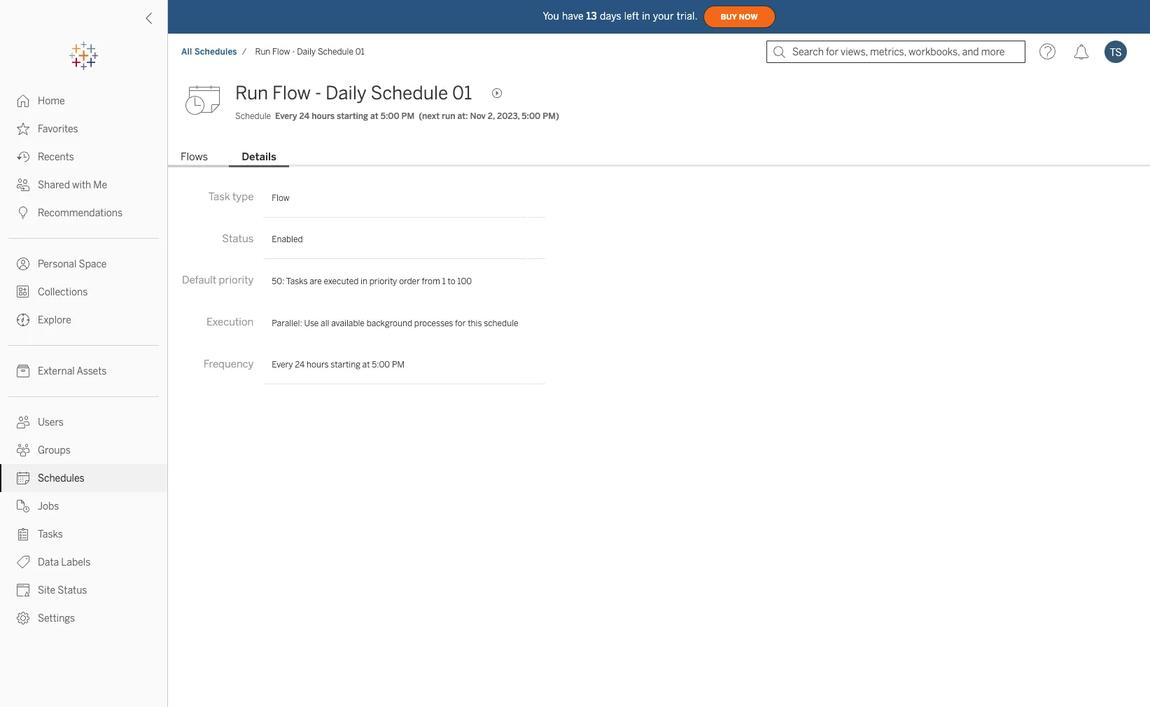Task type: vqa. For each thing, say whether or not it's contained in the screenshot.
the Ease
no



Task type: describe. For each thing, give the bounding box(es) containing it.
nov
[[470, 111, 486, 121]]

0 vertical spatial flow
[[273, 47, 290, 57]]

5:00 left the (next on the left of page
[[381, 111, 400, 121]]

tasks inside run flow - daily schedule 01 'main content'
[[286, 277, 308, 287]]

this
[[468, 319, 482, 328]]

execution
[[207, 316, 254, 329]]

2 vertical spatial schedule
[[235, 111, 271, 121]]

frequency
[[204, 358, 254, 370]]

type
[[233, 191, 254, 203]]

flows
[[181, 151, 208, 163]]

users
[[38, 417, 64, 429]]

schedules link
[[0, 464, 167, 492]]

data
[[38, 557, 59, 569]]

shared with me
[[38, 179, 107, 191]]

1 vertical spatial pm
[[392, 360, 405, 370]]

0 vertical spatial -
[[292, 47, 295, 57]]

Search for views, metrics, workbooks, and more text field
[[767, 41, 1026, 63]]

settings
[[38, 613, 75, 625]]

main navigation. press the up and down arrow keys to access links. element
[[0, 87, 167, 633]]

home link
[[0, 87, 167, 115]]

for
[[455, 319, 466, 328]]

recommendations
[[38, 207, 123, 219]]

pm)
[[543, 111, 559, 121]]

recommendations link
[[0, 199, 167, 227]]

0 vertical spatial hours
[[312, 111, 335, 121]]

0 vertical spatial 24
[[299, 111, 310, 121]]

/
[[242, 47, 247, 57]]

shared
[[38, 179, 70, 191]]

0 vertical spatial pm
[[402, 111, 415, 121]]

run flow - daily schedule 01 element
[[251, 47, 369, 57]]

personal space
[[38, 258, 107, 270]]

all
[[321, 319, 330, 328]]

collections
[[38, 286, 88, 298]]

parallel:
[[272, 319, 302, 328]]

details
[[242, 151, 277, 163]]

explore link
[[0, 306, 167, 334]]

data labels
[[38, 557, 91, 569]]

use
[[304, 319, 319, 328]]

personal
[[38, 258, 77, 270]]

users link
[[0, 408, 167, 436]]

favorites link
[[0, 115, 167, 143]]

explore
[[38, 314, 71, 326]]

50:
[[272, 277, 285, 287]]

jobs link
[[0, 492, 167, 520]]

shared with me link
[[0, 171, 167, 199]]

external
[[38, 366, 75, 378]]

space
[[79, 258, 107, 270]]

favorites
[[38, 123, 78, 135]]

from
[[422, 277, 440, 287]]

recents link
[[0, 143, 167, 171]]

navigation panel element
[[0, 42, 167, 633]]

- inside 'main content'
[[315, 82, 322, 104]]

background
[[367, 319, 413, 328]]

enabled
[[272, 235, 303, 245]]

settings link
[[0, 604, 167, 633]]

home
[[38, 95, 65, 107]]

0 vertical spatial at
[[371, 111, 379, 121]]

order
[[399, 277, 420, 287]]

site status
[[38, 585, 87, 597]]

100
[[458, 277, 472, 287]]

collections link
[[0, 278, 167, 306]]

jobs
[[38, 501, 59, 513]]

tasks inside main navigation. press the up and down arrow keys to access links. element
[[38, 529, 63, 541]]

run flow - daily schedule 01 main content
[[168, 70, 1151, 707]]

daily inside 'main content'
[[326, 82, 367, 104]]

tasks link
[[0, 520, 167, 548]]

groups link
[[0, 436, 167, 464]]

default priority
[[182, 274, 254, 287]]

groups
[[38, 445, 71, 457]]

1 horizontal spatial schedules
[[195, 47, 237, 57]]

2023,
[[497, 111, 520, 121]]

buy now button
[[704, 6, 776, 28]]

external assets
[[38, 366, 107, 378]]

personal space link
[[0, 250, 167, 278]]

0 vertical spatial every
[[275, 111, 297, 121]]

data labels link
[[0, 548, 167, 576]]

run
[[442, 111, 456, 121]]

50: tasks are executed in priority order from 1 to 100
[[272, 277, 472, 287]]

1 vertical spatial every
[[272, 360, 293, 370]]

labels
[[61, 557, 91, 569]]

1 vertical spatial hours
[[307, 360, 329, 370]]

all
[[181, 47, 192, 57]]



Task type: locate. For each thing, give the bounding box(es) containing it.
1 horizontal spatial schedule
[[318, 47, 354, 57]]

buy now
[[721, 12, 758, 21]]

2 vertical spatial flow
[[272, 193, 290, 203]]

flow right /
[[273, 47, 290, 57]]

0 horizontal spatial priority
[[219, 274, 254, 287]]

1 vertical spatial starting
[[331, 360, 361, 370]]

1 vertical spatial run flow - daily schedule 01
[[235, 82, 472, 104]]

every
[[275, 111, 297, 121], [272, 360, 293, 370]]

with
[[72, 179, 91, 191]]

1
[[442, 277, 446, 287]]

at
[[371, 111, 379, 121], [363, 360, 370, 370]]

site
[[38, 585, 55, 597]]

all schedules link
[[181, 46, 238, 57]]

buy
[[721, 12, 737, 21]]

every up "details"
[[275, 111, 297, 121]]

0 horizontal spatial schedule
[[235, 111, 271, 121]]

1 vertical spatial at
[[363, 360, 370, 370]]

status down type
[[222, 232, 254, 245]]

schedules inside schedules link
[[38, 473, 84, 485]]

schedule image
[[185, 79, 227, 121]]

available
[[331, 319, 365, 328]]

left
[[625, 10, 640, 22]]

pm left the (next on the left of page
[[402, 111, 415, 121]]

schedules down groups
[[38, 473, 84, 485]]

default
[[182, 274, 217, 287]]

2,
[[488, 111, 495, 121]]

1 vertical spatial flow
[[272, 82, 311, 104]]

01 inside 'main content'
[[453, 82, 472, 104]]

13
[[587, 10, 597, 22]]

in right executed
[[361, 277, 368, 287]]

recents
[[38, 151, 74, 163]]

have
[[562, 10, 584, 22]]

1 vertical spatial run
[[235, 82, 268, 104]]

0 vertical spatial run
[[255, 47, 271, 57]]

1 horizontal spatial priority
[[370, 277, 397, 287]]

you have 13 days left in your trial.
[[543, 10, 698, 22]]

1 vertical spatial in
[[361, 277, 368, 287]]

hours down run flow - daily schedule 01 element
[[312, 111, 335, 121]]

0 vertical spatial schedules
[[195, 47, 237, 57]]

sub-spaces tab list
[[168, 149, 1151, 167]]

1 horizontal spatial daily
[[326, 82, 367, 104]]

0 vertical spatial in
[[642, 10, 651, 22]]

1 vertical spatial 01
[[453, 82, 472, 104]]

1 vertical spatial schedule
[[371, 82, 448, 104]]

1 vertical spatial tasks
[[38, 529, 63, 541]]

1 horizontal spatial status
[[222, 232, 254, 245]]

now
[[739, 12, 758, 21]]

task
[[208, 191, 230, 203]]

assets
[[77, 366, 107, 378]]

priority left order
[[370, 277, 397, 287]]

schedule
[[484, 319, 519, 328]]

tasks right 50: at the top left of the page
[[286, 277, 308, 287]]

daily right /
[[297, 47, 316, 57]]

run down /
[[235, 82, 268, 104]]

are
[[310, 277, 322, 287]]

0 horizontal spatial in
[[361, 277, 368, 287]]

pm down parallel: use all available background processes for this schedule
[[392, 360, 405, 370]]

run flow - daily schedule 01 inside 'main content'
[[235, 82, 472, 104]]

01
[[356, 47, 365, 57], [453, 82, 472, 104]]

task type
[[208, 191, 254, 203]]

at:
[[458, 111, 468, 121]]

5:00 left pm)
[[522, 111, 541, 121]]

run inside 'main content'
[[235, 82, 268, 104]]

in inside run flow - daily schedule 01 'main content'
[[361, 277, 368, 287]]

flow right type
[[272, 193, 290, 203]]

flow down run flow - daily schedule 01 element
[[272, 82, 311, 104]]

site status link
[[0, 576, 167, 604]]

executed
[[324, 277, 359, 287]]

-
[[292, 47, 295, 57], [315, 82, 322, 104]]

1 vertical spatial daily
[[326, 82, 367, 104]]

0 horizontal spatial daily
[[297, 47, 316, 57]]

1 horizontal spatial -
[[315, 82, 322, 104]]

0 horizontal spatial status
[[58, 585, 87, 597]]

1 vertical spatial schedules
[[38, 473, 84, 485]]

status inside run flow - daily schedule 01 'main content'
[[222, 232, 254, 245]]

daily down run flow - daily schedule 01 element
[[326, 82, 367, 104]]

every 24 hours starting at 5:00 pm
[[272, 360, 405, 370]]

schedule
[[318, 47, 354, 57], [371, 82, 448, 104], [235, 111, 271, 121]]

0 horizontal spatial at
[[363, 360, 370, 370]]

24
[[299, 111, 310, 121], [295, 360, 305, 370]]

schedules left /
[[195, 47, 237, 57]]

0 horizontal spatial tasks
[[38, 529, 63, 541]]

24 down 'use'
[[295, 360, 305, 370]]

1 horizontal spatial tasks
[[286, 277, 308, 287]]

in
[[642, 10, 651, 22], [361, 277, 368, 287]]

- right /
[[292, 47, 295, 57]]

status
[[222, 232, 254, 245], [58, 585, 87, 597]]

starting
[[337, 111, 368, 121], [331, 360, 361, 370]]

schedule every 24 hours starting at 5:00 pm (next run at: nov 2, 2023, 5:00 pm)
[[235, 111, 559, 121]]

24 down run flow - daily schedule 01 element
[[299, 111, 310, 121]]

tasks
[[286, 277, 308, 287], [38, 529, 63, 541]]

me
[[93, 179, 107, 191]]

external assets link
[[0, 357, 167, 385]]

your
[[654, 10, 674, 22]]

daily
[[297, 47, 316, 57], [326, 82, 367, 104]]

status inside main navigation. press the up and down arrow keys to access links. element
[[58, 585, 87, 597]]

0 horizontal spatial 01
[[356, 47, 365, 57]]

0 vertical spatial schedule
[[318, 47, 354, 57]]

status right site
[[58, 585, 87, 597]]

(next
[[419, 111, 440, 121]]

days
[[600, 10, 622, 22]]

0 vertical spatial run flow - daily schedule 01
[[255, 47, 365, 57]]

run flow - daily schedule 01 up schedule every 24 hours starting at 5:00 pm (next run at: nov 2, 2023, 5:00 pm)
[[235, 82, 472, 104]]

priority
[[219, 274, 254, 287], [370, 277, 397, 287]]

5:00 down background
[[372, 360, 390, 370]]

0 horizontal spatial schedules
[[38, 473, 84, 485]]

1 vertical spatial status
[[58, 585, 87, 597]]

- down run flow - daily schedule 01 element
[[315, 82, 322, 104]]

2 horizontal spatial schedule
[[371, 82, 448, 104]]

every down "parallel:"
[[272, 360, 293, 370]]

0 vertical spatial status
[[222, 232, 254, 245]]

at left the (next on the left of page
[[371, 111, 379, 121]]

1 vertical spatial 24
[[295, 360, 305, 370]]

hours down 'use'
[[307, 360, 329, 370]]

flow
[[273, 47, 290, 57], [272, 82, 311, 104], [272, 193, 290, 203]]

to
[[448, 277, 456, 287]]

parallel: use all available background processes for this schedule
[[272, 319, 519, 328]]

0 horizontal spatial -
[[292, 47, 295, 57]]

at down available
[[363, 360, 370, 370]]

trial.
[[677, 10, 698, 22]]

tasks down jobs
[[38, 529, 63, 541]]

1 horizontal spatial at
[[371, 111, 379, 121]]

1 vertical spatial -
[[315, 82, 322, 104]]

run right /
[[255, 47, 271, 57]]

0 vertical spatial starting
[[337, 111, 368, 121]]

processes
[[415, 319, 453, 328]]

1 horizontal spatial in
[[642, 10, 651, 22]]

0 vertical spatial daily
[[297, 47, 316, 57]]

5:00
[[381, 111, 400, 121], [522, 111, 541, 121], [372, 360, 390, 370]]

1 horizontal spatial 01
[[453, 82, 472, 104]]

0 vertical spatial tasks
[[286, 277, 308, 287]]

all schedules /
[[181, 47, 247, 57]]

priority right default
[[219, 274, 254, 287]]

pm
[[402, 111, 415, 121], [392, 360, 405, 370]]

0 vertical spatial 01
[[356, 47, 365, 57]]

you
[[543, 10, 560, 22]]

in right left
[[642, 10, 651, 22]]

run flow - daily schedule 01
[[255, 47, 365, 57], [235, 82, 472, 104]]

run flow - daily schedule 01 right /
[[255, 47, 365, 57]]



